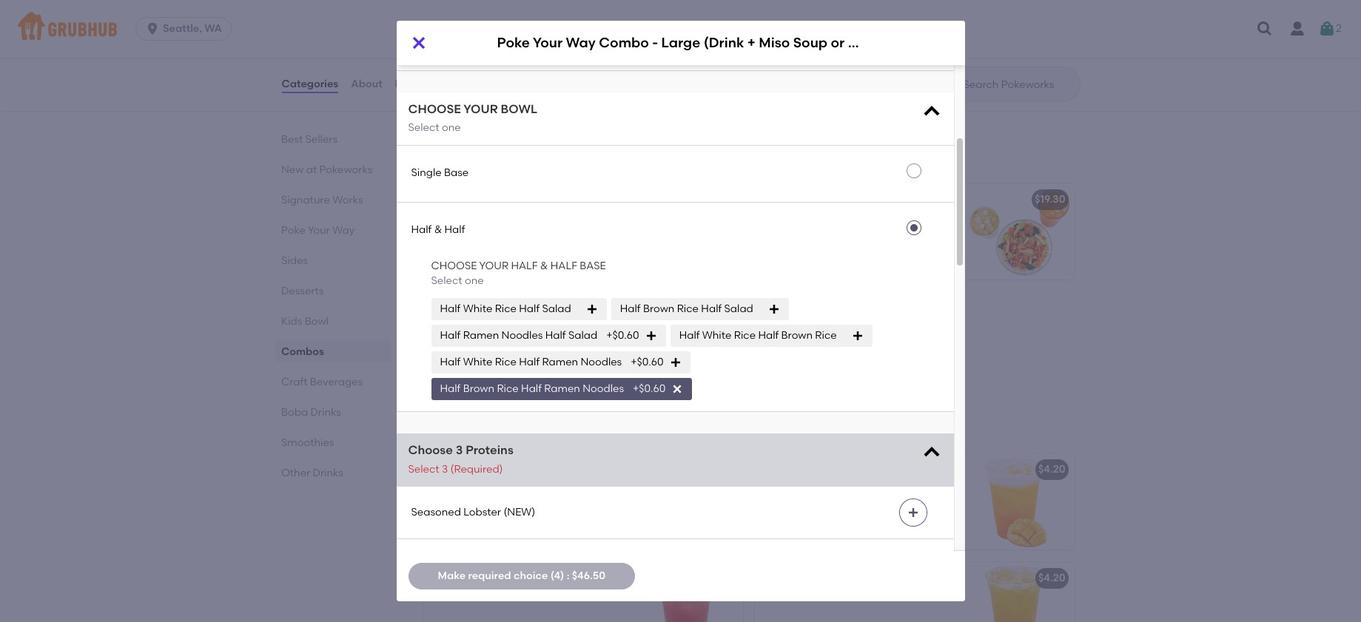 Task type: locate. For each thing, give the bounding box(es) containing it.
of
[[764, 229, 774, 242], [591, 323, 601, 336]]

craft up 'choose'
[[420, 419, 461, 438]]

ramen for white
[[542, 356, 578, 369]]

signature works combo (drink + miso soup or kettle chips)
[[432, 193, 733, 206]]

your up three
[[459, 302, 482, 315]]

craft beverages up "boba drinks"
[[281, 376, 362, 389]]

one inside 'choose your half & half base select one'
[[465, 275, 484, 287]]

strawberry lemonade button
[[423, 563, 743, 623]]

$7.80
[[705, 32, 730, 45]]

flavor. inside mix up to 2 proteins with your choice of base, mix-ins, toppings, and flavor.
[[764, 244, 794, 257]]

beverages
[[310, 376, 362, 389], [465, 419, 547, 438]]

1 vertical spatial and
[[896, 229, 916, 242]]

1 vertical spatial craft
[[420, 419, 461, 438]]

ramen for brown
[[544, 383, 580, 395]]

choose down reviews at left top
[[408, 102, 461, 116]]

your up white
[[533, 34, 563, 51]]

signature works combo (drink + miso soup or kettle chips) image
[[632, 184, 743, 280]]

0 horizontal spatial signature
[[281, 194, 330, 207]]

drinks right boba
[[310, 406, 341, 419]]

ins, right base,
[[828, 229, 844, 242]]

one up half white rice half salad
[[465, 275, 484, 287]]

your
[[533, 34, 563, 51], [308, 224, 330, 237], [459, 302, 482, 315]]

1 vertical spatial (drink
[[558, 193, 589, 206]]

signature
[[432, 193, 481, 206], [281, 194, 330, 207]]

svg image inside the 2 button
[[1319, 20, 1336, 38]]

three proteins with your choice of mix ins, toppings, and flavor.
[[432, 323, 601, 351]]

1 $4.20 button from the top
[[755, 454, 1075, 550]]

large down base
[[556, 302, 586, 315]]

with up mandarin
[[511, 53, 532, 66]]

signature works
[[281, 194, 363, 207]]

crisps,
[[432, 98, 464, 111]]

svg image
[[1256, 20, 1274, 38], [145, 21, 160, 36], [852, 330, 864, 342], [670, 357, 682, 369], [672, 384, 684, 395], [921, 443, 942, 464]]

lemonade for lilikoi lemonade
[[463, 464, 518, 476]]

2 vertical spatial noodles
[[583, 383, 624, 395]]

0 vertical spatial 3
[[456, 444, 463, 458]]

1 half from the left
[[511, 260, 538, 272]]

2 vertical spatial white
[[463, 356, 493, 369]]

white down three proteins with your choice of mix ins, toppings, and flavor.
[[463, 356, 493, 369]]

signature for signature works combo (drink + miso soup or kettle chips)
[[432, 193, 481, 206]]

1 horizontal spatial 2
[[1336, 22, 1342, 35]]

1 vertical spatial lemonade
[[491, 572, 545, 585]]

chicken or tofu with white rice, sweet corn, mandarin orange, edamame, surimi salad, wonton crisps, and pokeworks classic
[[432, 53, 593, 111]]

lemonade inside lilikoi lemonade button
[[463, 464, 518, 476]]

craft
[[281, 376, 307, 389], [420, 419, 461, 438]]

pokeworks
[[489, 98, 542, 111], [319, 164, 372, 176]]

0 horizontal spatial choice
[[514, 570, 548, 582]]

3
[[456, 444, 463, 458], [442, 463, 448, 476]]

mix
[[764, 214, 780, 227]]

+$0.60 for half ramen noodles half salad
[[606, 329, 639, 342]]

0 vertical spatial your
[[886, 214, 908, 227]]

salad for half brown rice half salad
[[724, 303, 753, 315]]

chips)
[[891, 34, 935, 51], [700, 193, 733, 206], [730, 302, 763, 315]]

with inside three proteins with your choice of mix ins, toppings, and flavor.
[[507, 323, 528, 336]]

1 horizontal spatial &
[[540, 260, 548, 272]]

2 vertical spatial (drink
[[588, 302, 619, 315]]

craft beverages up "proteins"
[[420, 419, 547, 438]]

1 horizontal spatial pokeworks
[[489, 98, 542, 111]]

half
[[411, 224, 432, 236], [445, 224, 465, 236], [440, 303, 461, 315], [519, 303, 540, 315], [620, 303, 641, 315], [701, 303, 722, 315], [440, 329, 461, 342], [545, 329, 566, 342], [679, 329, 700, 342], [758, 329, 779, 342], [440, 356, 461, 369], [519, 356, 540, 369], [440, 383, 461, 395], [521, 383, 542, 395]]

proteins up mix-
[[820, 214, 860, 227]]

with right "to" on the top of the page
[[863, 214, 884, 227]]

1 vertical spatial choice
[[554, 323, 588, 336]]

signature for signature works
[[281, 194, 330, 207]]

choose inside 'choose your half & half base select one'
[[431, 260, 477, 272]]

ins, inside mix up to 2 proteins with your choice of base, mix-ins, toppings, and flavor.
[[828, 229, 844, 242]]

2 inside button
[[1336, 22, 1342, 35]]

way down signature works
[[332, 224, 354, 237]]

make
[[438, 570, 466, 582]]

0 horizontal spatial half
[[511, 260, 538, 272]]

1 horizontal spatial your
[[459, 302, 482, 315]]

2 $19.30 from the left
[[1035, 193, 1066, 206]]

half up half white rice half salad
[[511, 260, 538, 272]]

1 vertical spatial combos
[[281, 346, 324, 358]]

your down edamame,
[[464, 102, 498, 116]]

0 vertical spatial (drink
[[704, 34, 744, 51]]

choose 3 proteins select 3 (required)
[[408, 444, 514, 476]]

poke your way combo - large (drink + miso soup or kettle chips)
[[497, 34, 935, 51], [432, 302, 763, 315]]

0 horizontal spatial brown
[[463, 383, 495, 395]]

0 horizontal spatial kettle
[[667, 193, 697, 206]]

salad up half white rice half brown rice
[[724, 303, 753, 315]]

1 vertical spatial soup
[[626, 193, 652, 206]]

white for half white rice half ramen noodles
[[463, 356, 493, 369]]

select down crisps,
[[408, 122, 439, 134]]

of inside mix up to 2 proteins with your choice of base, mix-ins, toppings, and flavor.
[[764, 229, 774, 242]]

half
[[511, 260, 538, 272], [551, 260, 577, 272]]

proteins inside mix up to 2 proteins with your choice of base, mix-ins, toppings, and flavor.
[[820, 214, 860, 227]]

(drink
[[704, 34, 744, 51], [558, 193, 589, 206], [588, 302, 619, 315]]

craft up boba
[[281, 376, 307, 389]]

0 horizontal spatial beverages
[[310, 376, 362, 389]]

& inside button
[[434, 224, 442, 236]]

way up rice,
[[566, 34, 596, 51]]

3 up lilikoi at the bottom left
[[456, 444, 463, 458]]

toppings, right mix-
[[847, 229, 894, 242]]

0 horizontal spatial your
[[530, 323, 552, 336]]

Search Pokeworks search field
[[962, 78, 1075, 92]]

$7.80 +
[[705, 32, 737, 45]]

1 horizontal spatial way
[[484, 302, 507, 315]]

signature down at
[[281, 194, 330, 207]]

your inside choose your bowl select one
[[464, 102, 498, 116]]

of down base
[[591, 323, 601, 336]]

1 horizontal spatial half
[[551, 260, 577, 272]]

1 $4.20 from the top
[[1039, 464, 1066, 476]]

half & half button
[[396, 203, 954, 259]]

combos down kids bowl
[[281, 346, 324, 358]]

ramen right three
[[463, 329, 499, 342]]

0 vertical spatial 2
[[1336, 22, 1342, 35]]

select inside choose your bowl select one
[[408, 122, 439, 134]]

proteins inside three proteins with your choice of mix ins, toppings, and flavor.
[[463, 323, 504, 336]]

1 horizontal spatial proteins
[[820, 214, 860, 227]]

flavor. inside three proteins with your choice of mix ins, toppings, and flavor.
[[543, 338, 573, 351]]

1 horizontal spatial large
[[661, 34, 701, 51]]

0 vertical spatial select
[[408, 122, 439, 134]]

0 horizontal spatial and
[[466, 98, 486, 111]]

combos down choose your bowl select one
[[420, 149, 485, 168]]

and
[[466, 98, 486, 111], [896, 229, 916, 242], [521, 338, 541, 351]]

& left base
[[540, 260, 548, 272]]

three
[[432, 323, 461, 336]]

lemonade inside strawberry lemonade 'button'
[[491, 572, 545, 585]]

mix
[[432, 338, 450, 351]]

2 horizontal spatial kettle
[[848, 34, 887, 51]]

0 vertical spatial choice
[[911, 214, 945, 227]]

ramen up half brown rice half ramen noodles
[[542, 356, 578, 369]]

salad for half ramen noodles half salad
[[568, 329, 598, 342]]

1 vertical spatial drinks
[[312, 467, 343, 480]]

rice for half white rice half ramen noodles
[[495, 356, 517, 369]]

your inside 'choose your half & half base select one'
[[479, 260, 509, 272]]

:
[[567, 570, 570, 582]]

white down $22.65
[[702, 329, 732, 342]]

rice for half white rice half brown rice
[[734, 329, 756, 342]]

1 vertical spatial beverages
[[465, 419, 547, 438]]

1 vertical spatial combo
[[518, 193, 556, 206]]

svg image
[[1319, 20, 1336, 38], [410, 34, 428, 52], [921, 101, 942, 122], [586, 304, 598, 315], [768, 304, 780, 315], [645, 330, 657, 342], [907, 507, 919, 519]]

pokeworks down surimi
[[489, 98, 542, 111]]

corn,
[[464, 68, 489, 81]]

noodles
[[502, 329, 543, 342], [581, 356, 622, 369], [583, 383, 624, 395]]

- left the $7.80
[[652, 34, 658, 51]]

and inside mix up to 2 proteins with your choice of base, mix-ins, toppings, and flavor.
[[896, 229, 916, 242]]

way
[[566, 34, 596, 51], [332, 224, 354, 237], [484, 302, 507, 315]]

1 horizontal spatial signature
[[432, 193, 481, 206]]

categories
[[282, 78, 338, 90]]

0 vertical spatial &
[[434, 224, 442, 236]]

with
[[511, 53, 532, 66], [863, 214, 884, 227], [507, 323, 528, 336]]

drinks for other drinks
[[312, 467, 343, 480]]

1 vertical spatial one
[[465, 275, 484, 287]]

0 vertical spatial +$0.60
[[606, 329, 639, 342]]

choose inside choose your bowl select one
[[408, 102, 461, 116]]

- up half ramen noodles half salad
[[549, 302, 554, 315]]

0 vertical spatial and
[[466, 98, 486, 111]]

0 vertical spatial one
[[442, 122, 461, 134]]

2
[[1336, 22, 1342, 35], [811, 214, 817, 227]]

lemonade down "proteins"
[[463, 464, 518, 476]]

1 horizontal spatial $19.30
[[1035, 193, 1066, 206]]

your up half white rice half salad
[[479, 260, 509, 272]]

noodles for half brown rice half ramen noodles
[[583, 383, 624, 395]]

drinks right other
[[312, 467, 343, 480]]

0 vertical spatial $4.20
[[1039, 464, 1066, 476]]

0 horizontal spatial one
[[442, 122, 461, 134]]

combo
[[599, 34, 649, 51], [518, 193, 556, 206], [509, 302, 547, 315]]

1 horizontal spatial one
[[465, 275, 484, 287]]

half left base
[[551, 260, 577, 272]]

works
[[484, 193, 515, 206], [332, 194, 363, 207]]

1 vertical spatial select
[[431, 275, 462, 287]]

signature down base
[[432, 193, 481, 206]]

1 horizontal spatial of
[[764, 229, 774, 242]]

0 horizontal spatial proteins
[[463, 323, 504, 336]]

$4.20 for lilikoi lemonade
[[1039, 464, 1066, 476]]

2 vertical spatial brown
[[463, 383, 495, 395]]

0 horizontal spatial $19.30
[[700, 193, 730, 206]]

0 vertical spatial choose
[[408, 102, 461, 116]]

your down signature works
[[308, 224, 330, 237]]

1 vertical spatial ins,
[[452, 338, 469, 351]]

1 horizontal spatial craft beverages
[[420, 419, 547, 438]]

your
[[464, 102, 498, 116], [479, 260, 509, 272]]

poke up sides
[[281, 224, 305, 237]]

sweet
[[432, 68, 461, 81]]

miso
[[759, 34, 790, 51], [600, 193, 623, 206], [630, 302, 654, 315]]

1 horizontal spatial toppings,
[[847, 229, 894, 242]]

0 vertical spatial ins,
[[828, 229, 844, 242]]

desserts
[[281, 285, 323, 298]]

0 vertical spatial noodles
[[502, 329, 543, 342]]

0 vertical spatial your
[[464, 102, 498, 116]]

way up three proteins with your choice of mix ins, toppings, and flavor.
[[484, 302, 507, 315]]

$19.30 for $19.30 +
[[700, 193, 730, 206]]

ins,
[[828, 229, 844, 242], [452, 338, 469, 351]]

kettle
[[848, 34, 887, 51], [667, 193, 697, 206], [698, 302, 727, 315]]

2 $4.20 button from the top
[[755, 563, 1075, 623]]

one down crisps,
[[442, 122, 461, 134]]

choose down the half & half
[[431, 260, 477, 272]]

burrito
[[411, 35, 445, 48]]

2 vertical spatial soup
[[656, 302, 682, 315]]

drinks for boba drinks
[[310, 406, 341, 419]]

1 vertical spatial noodles
[[581, 356, 622, 369]]

2 $4.20 from the top
[[1039, 572, 1066, 585]]

+
[[730, 32, 737, 45], [748, 34, 756, 51], [591, 193, 597, 206], [730, 193, 737, 206], [621, 302, 628, 315]]

0 horizontal spatial -
[[549, 302, 554, 315]]

1 vertical spatial your
[[479, 260, 509, 272]]

1 vertical spatial $4.20 button
[[755, 563, 1075, 623]]

ins, right the mix
[[452, 338, 469, 351]]

lemonade left (4)
[[491, 572, 545, 585]]

2 vertical spatial miso
[[630, 302, 654, 315]]

flavor. up the half white rice half ramen noodles
[[543, 338, 573, 351]]

choose
[[408, 444, 453, 458]]

ramen down the half white rice half ramen noodles
[[544, 383, 580, 395]]

salad up half ramen noodles half salad
[[542, 303, 571, 315]]

1 vertical spatial &
[[540, 260, 548, 272]]

of down mix at the top of the page
[[764, 229, 774, 242]]

0 vertical spatial $4.20 button
[[755, 454, 1075, 550]]

1 vertical spatial ramen
[[542, 356, 578, 369]]

white for half white rice half salad
[[463, 303, 493, 315]]

0 horizontal spatial large
[[556, 302, 586, 315]]

proteins down half white rice half salad
[[463, 323, 504, 336]]

select down 'choose'
[[408, 463, 439, 476]]

+$0.60
[[606, 329, 639, 342], [631, 356, 664, 369], [633, 383, 666, 395]]

1 horizontal spatial works
[[484, 193, 515, 206]]

craft beverages
[[281, 376, 362, 389], [420, 419, 547, 438]]

2 horizontal spatial choice
[[911, 214, 945, 227]]

single base button
[[396, 146, 954, 202]]

beverages up "boba drinks"
[[310, 376, 362, 389]]

choose your bowl select one
[[408, 102, 537, 134]]

salad up the half white rice half ramen noodles
[[568, 329, 598, 342]]

0 vertical spatial pokeworks
[[489, 98, 542, 111]]

select up three
[[431, 275, 462, 287]]

flavor. down base,
[[764, 244, 794, 257]]

large left the $7.80
[[661, 34, 701, 51]]

0 vertical spatial toppings,
[[847, 229, 894, 242]]

1 vertical spatial +$0.60
[[631, 356, 664, 369]]

brown for half brown rice half ramen noodles
[[463, 383, 495, 395]]

base
[[580, 260, 606, 272]]

strawberry lemonade
[[432, 572, 545, 585]]

0 vertical spatial poke
[[497, 34, 530, 51]]

with down half white rice half salad
[[507, 323, 528, 336]]

about
[[351, 78, 382, 90]]

best
[[281, 133, 303, 146]]

0 vertical spatial lemonade
[[463, 464, 518, 476]]

0 horizontal spatial poke
[[281, 224, 305, 237]]

1 vertical spatial flavor.
[[543, 338, 573, 351]]

select inside 'choose your half & half base select one'
[[431, 275, 462, 287]]

toppings, down half white rice half salad
[[471, 338, 518, 351]]

0 horizontal spatial &
[[434, 224, 442, 236]]

pokeworks right at
[[319, 164, 372, 176]]

2 inside mix up to 2 proteins with your choice of base, mix-ins, toppings, and flavor.
[[811, 214, 817, 227]]

-
[[652, 34, 658, 51], [549, 302, 554, 315]]

your
[[886, 214, 908, 227], [530, 323, 552, 336]]

white up three proteins with your choice of mix ins, toppings, and flavor.
[[463, 303, 493, 315]]

brown for half brown rice half salad
[[643, 303, 675, 315]]

1 $19.30 from the left
[[700, 193, 730, 206]]

brown
[[643, 303, 675, 315], [781, 329, 813, 342], [463, 383, 495, 395]]

poke up three
[[432, 302, 457, 315]]

of inside three proteins with your choice of mix ins, toppings, and flavor.
[[591, 323, 601, 336]]

about button
[[350, 58, 383, 111]]

2 horizontal spatial soup
[[793, 34, 828, 51]]

0 vertical spatial proteins
[[820, 214, 860, 227]]

poke up tofu
[[497, 34, 530, 51]]

make required choice (4) : $46.50
[[438, 570, 606, 582]]

+$0.60 for half brown rice half ramen noodles
[[633, 383, 666, 395]]

$4.20
[[1039, 464, 1066, 476], [1039, 572, 1066, 585]]

other drinks
[[281, 467, 343, 480]]

select
[[408, 122, 439, 134], [431, 275, 462, 287], [408, 463, 439, 476]]

white
[[463, 303, 493, 315], [702, 329, 732, 342], [463, 356, 493, 369]]

1 horizontal spatial choice
[[554, 323, 588, 336]]

works for signature works combo (drink + miso soup or kettle chips)
[[484, 193, 515, 206]]

choose your half & half base select one
[[431, 260, 606, 287]]

beverages up "proteins"
[[465, 419, 547, 438]]

select inside the choose 3 proteins select 3 (required)
[[408, 463, 439, 476]]

0 horizontal spatial your
[[308, 224, 330, 237]]

3 down 'choose'
[[442, 463, 448, 476]]

0 horizontal spatial miso
[[600, 193, 623, 206]]

& down single base
[[434, 224, 442, 236]]

0 horizontal spatial pokeworks
[[319, 164, 372, 176]]

to
[[798, 214, 809, 227]]

lilikoi lemonade image
[[632, 454, 743, 550]]

rice,
[[564, 53, 586, 66]]

smoothies
[[281, 437, 334, 449]]



Task type: describe. For each thing, give the bounding box(es) containing it.
rice for half white rice half salad
[[495, 303, 517, 315]]

base,
[[776, 229, 803, 242]]

2 vertical spatial combo
[[509, 302, 547, 315]]

tofu
[[488, 53, 508, 66]]

noodles for half white rice half ramen noodles
[[581, 356, 622, 369]]

lemonade for strawberry lemonade
[[491, 572, 545, 585]]

mix up to 2 proteins with your choice of base, mix-ins, toppings, and flavor.
[[764, 214, 945, 257]]

kids bowl
[[281, 315, 328, 328]]

1 vertical spatial miso
[[600, 193, 623, 206]]

2 vertical spatial choice
[[514, 570, 548, 582]]

0 horizontal spatial craft
[[281, 376, 307, 389]]

half brown rice half ramen noodles
[[440, 383, 624, 395]]

1 vertical spatial pokeworks
[[319, 164, 372, 176]]

categories button
[[281, 58, 339, 111]]

lilikoi green tea image
[[963, 563, 1075, 623]]

toppings, inside mix up to 2 proteins with your choice of base, mix-ins, toppings, and flavor.
[[847, 229, 894, 242]]

poke your way
[[281, 224, 354, 237]]

1 vertical spatial -
[[549, 302, 554, 315]]

0 vertical spatial combos
[[420, 149, 485, 168]]

toppings, inside three proteins with your choice of mix ins, toppings, and flavor.
[[471, 338, 518, 351]]

1 horizontal spatial beverages
[[465, 419, 547, 438]]

surimi
[[490, 83, 520, 96]]

white for half white rice half brown rice
[[702, 329, 732, 342]]

$19.30 for $19.30
[[1035, 193, 1066, 206]]

new at pokeworks
[[281, 164, 372, 176]]

$4.20 button for strawberry lemonade
[[755, 563, 1075, 623]]

lilikoi lemonade
[[432, 464, 518, 476]]

seattle, wa
[[163, 22, 222, 35]]

burrito button
[[396, 14, 954, 70]]

select for choose
[[408, 463, 439, 476]]

rice for half brown rice half salad
[[677, 303, 699, 315]]

& inside 'choose your half & half base select one'
[[540, 260, 548, 272]]

choice inside mix up to 2 proteins with your choice of base, mix-ins, toppings, and flavor.
[[911, 214, 945, 227]]

lilikoi lemonade button
[[423, 454, 743, 550]]

and inside chicken or tofu with white rice, sweet corn, mandarin orange, edamame, surimi salad, wonton crisps, and pokeworks classic
[[466, 98, 486, 111]]

strawberry lemonade image
[[632, 563, 743, 623]]

2 vertical spatial way
[[484, 302, 507, 315]]

search icon image
[[940, 76, 958, 93]]

half & half
[[411, 224, 465, 236]]

0 vertical spatial way
[[566, 34, 596, 51]]

0 vertical spatial combo
[[599, 34, 649, 51]]

$4.20 for strawberry lemonade
[[1039, 572, 1066, 585]]

1 horizontal spatial miso
[[630, 302, 654, 315]]

1 vertical spatial poke your way combo - large (drink + miso soup or kettle chips)
[[432, 302, 763, 315]]

best sellers
[[281, 133, 337, 146]]

strawberry
[[432, 572, 488, 585]]

main navigation navigation
[[0, 0, 1361, 58]]

poke your way combo - regular (drink + miso soup or kettle chips) image
[[963, 184, 1075, 280]]

half white rice half ramen noodles
[[440, 356, 622, 369]]

0 horizontal spatial combos
[[281, 346, 324, 358]]

pokeworks inside chicken or tofu with white rice, sweet corn, mandarin orange, edamame, surimi salad, wonton crisps, and pokeworks classic
[[489, 98, 542, 111]]

0 horizontal spatial craft beverages
[[281, 376, 362, 389]]

1 horizontal spatial soup
[[656, 302, 682, 315]]

salad for half white rice half salad
[[542, 303, 571, 315]]

2 vertical spatial your
[[459, 302, 482, 315]]

rice for half brown rice half ramen noodles
[[497, 383, 519, 395]]

required
[[468, 570, 511, 582]]

your inside mix up to 2 proteins with your choice of base, mix-ins, toppings, and flavor.
[[886, 214, 908, 227]]

boba
[[281, 406, 308, 419]]

sellers
[[305, 133, 337, 146]]

1 horizontal spatial poke
[[432, 302, 457, 315]]

sides
[[281, 255, 308, 267]]

single base
[[411, 167, 469, 179]]

half ramen noodles half salad
[[440, 329, 598, 342]]

mango lemonade image
[[963, 454, 1075, 550]]

0 vertical spatial miso
[[759, 34, 790, 51]]

lobster
[[464, 506, 501, 519]]

classic
[[544, 98, 580, 111]]

0 vertical spatial beverages
[[310, 376, 362, 389]]

1 vertical spatial kettle
[[667, 193, 697, 206]]

kids bowl image
[[632, 22, 743, 119]]

choose for choose your half & half base
[[431, 260, 477, 272]]

at
[[306, 164, 317, 176]]

wonton
[[555, 83, 593, 96]]

seasoned
[[411, 506, 461, 519]]

2 button
[[1319, 16, 1342, 42]]

2 vertical spatial kettle
[[698, 302, 727, 315]]

wa
[[204, 22, 222, 35]]

2 horizontal spatial brown
[[781, 329, 813, 342]]

0 vertical spatial poke your way combo - large (drink + miso soup or kettle chips)
[[497, 34, 935, 51]]

choose for choose your bowl
[[408, 102, 461, 116]]

choice inside three proteins with your choice of mix ins, toppings, and flavor.
[[554, 323, 588, 336]]

edamame,
[[432, 83, 487, 96]]

single
[[411, 167, 442, 179]]

$46.50
[[572, 570, 606, 582]]

salad,
[[522, 83, 553, 96]]

+$0.60 for half white rice half ramen noodles
[[631, 356, 664, 369]]

half brown rice half salad
[[620, 303, 753, 315]]

half white rice half salad
[[440, 303, 571, 315]]

$4.20 button for lilikoi lemonade
[[755, 454, 1075, 550]]

reviews button
[[394, 58, 437, 111]]

orange,
[[544, 68, 583, 81]]

kids
[[281, 315, 302, 328]]

(new)
[[504, 506, 535, 519]]

works for signature works
[[332, 194, 363, 207]]

other
[[281, 467, 310, 480]]

up
[[783, 214, 796, 227]]

your for half
[[479, 260, 509, 272]]

(required)
[[450, 463, 503, 476]]

seattle, wa button
[[136, 17, 238, 41]]

mix-
[[806, 229, 828, 242]]

poke your way combo - large (drink + miso soup or kettle chips) image
[[632, 293, 743, 389]]

0 vertical spatial kettle
[[848, 34, 887, 51]]

seasoned lobster (new)
[[411, 506, 535, 519]]

1 vertical spatial chips)
[[700, 193, 733, 206]]

lilikoi
[[432, 464, 461, 476]]

0 vertical spatial soup
[[793, 34, 828, 51]]

reviews
[[395, 78, 436, 90]]

bowl
[[304, 315, 328, 328]]

svg image inside seattle, wa button
[[145, 21, 160, 36]]

bowl
[[501, 102, 537, 116]]

boba drinks
[[281, 406, 341, 419]]

0 vertical spatial chips)
[[891, 34, 935, 51]]

1 horizontal spatial craft
[[420, 419, 461, 438]]

(4)
[[551, 570, 564, 582]]

0 vertical spatial ramen
[[463, 329, 499, 342]]

2 horizontal spatial your
[[533, 34, 563, 51]]

with inside chicken or tofu with white rice, sweet corn, mandarin orange, edamame, surimi salad, wonton crisps, and pokeworks classic
[[511, 53, 532, 66]]

1 horizontal spatial 3
[[456, 444, 463, 458]]

1 vertical spatial 3
[[442, 463, 448, 476]]

proteins
[[466, 444, 514, 458]]

$19.30 +
[[700, 193, 737, 206]]

$22.65
[[702, 302, 734, 315]]

half white rice half brown rice
[[679, 329, 837, 342]]

select for choose
[[408, 122, 439, 134]]

one inside choose your bowl select one
[[442, 122, 461, 134]]

your inside three proteins with your choice of mix ins, toppings, and flavor.
[[530, 323, 552, 336]]

seattle,
[[163, 22, 202, 35]]

mandarin
[[492, 68, 541, 81]]

or inside chicken or tofu with white rice, sweet corn, mandarin orange, edamame, surimi salad, wonton crisps, and pokeworks classic
[[476, 53, 486, 66]]

2 vertical spatial chips)
[[730, 302, 763, 315]]

1 vertical spatial your
[[308, 224, 330, 237]]

1 horizontal spatial -
[[652, 34, 658, 51]]

with inside mix up to 2 proteins with your choice of base, mix-ins, toppings, and flavor.
[[863, 214, 884, 227]]

and inside three proteins with your choice of mix ins, toppings, and flavor.
[[521, 338, 541, 351]]

ins, inside three proteins with your choice of mix ins, toppings, and flavor.
[[452, 338, 469, 351]]

base
[[444, 167, 469, 179]]

chicken
[[432, 53, 473, 66]]

2 half from the left
[[551, 260, 577, 272]]

your for bowl
[[464, 102, 498, 116]]

0 horizontal spatial way
[[332, 224, 354, 237]]

new
[[281, 164, 303, 176]]

white
[[534, 53, 562, 66]]



Task type: vqa. For each thing, say whether or not it's contained in the screenshot.
Wawa logo Save this restaurant button
no



